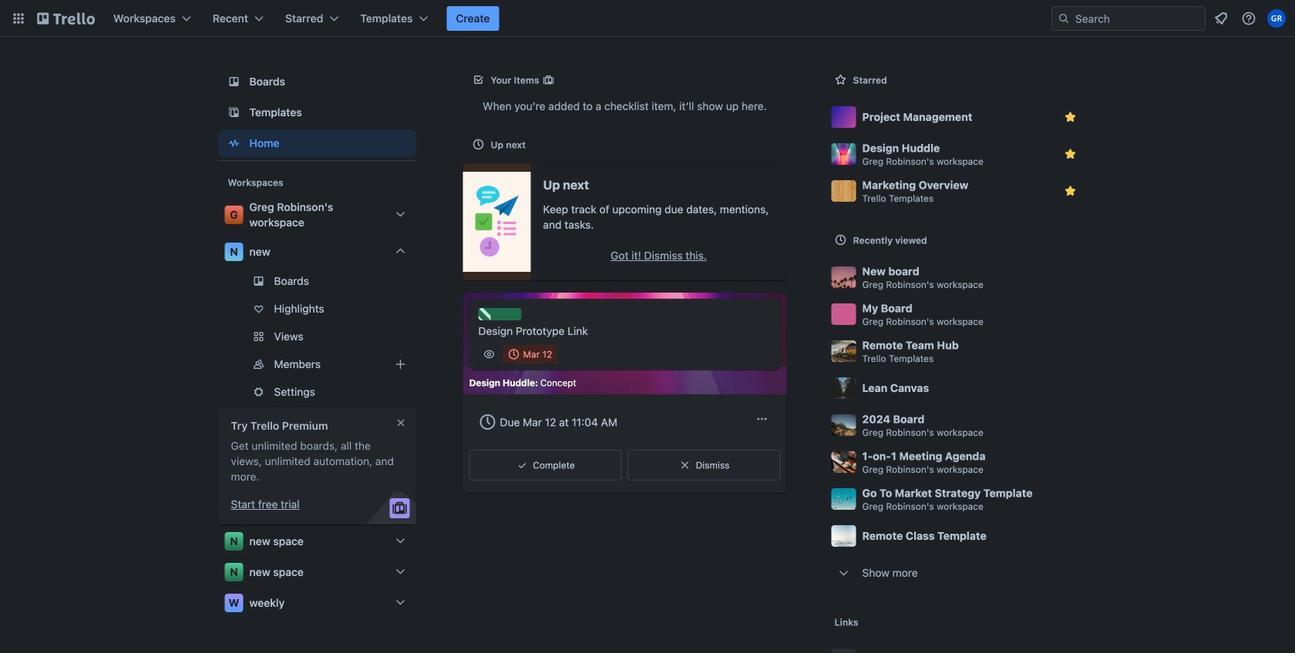 Task type: locate. For each thing, give the bounding box(es) containing it.
click to unstar marketing overview. it will be removed from your starred list. image
[[1063, 183, 1078, 199]]

back to home image
[[37, 6, 95, 31]]

home image
[[225, 134, 243, 153]]

open information menu image
[[1241, 11, 1257, 26]]

Search field
[[1070, 8, 1205, 29]]

click to unstar project management. it will be removed from your starred list. image
[[1063, 109, 1078, 125]]

primary element
[[0, 0, 1295, 37]]

click to unstar design huddle . it will be removed from your starred list. image
[[1063, 146, 1078, 162]]

search image
[[1058, 12, 1070, 25]]

0 notifications image
[[1212, 9, 1231, 28]]

template board image
[[225, 103, 243, 122]]



Task type: vqa. For each thing, say whether or not it's contained in the screenshot.
Templates
no



Task type: describe. For each thing, give the bounding box(es) containing it.
add image
[[391, 355, 410, 374]]

greg robinson (gregrobinson96) image
[[1268, 9, 1286, 28]]

color: green, title: none image
[[478, 308, 522, 321]]

board image
[[225, 72, 243, 91]]



